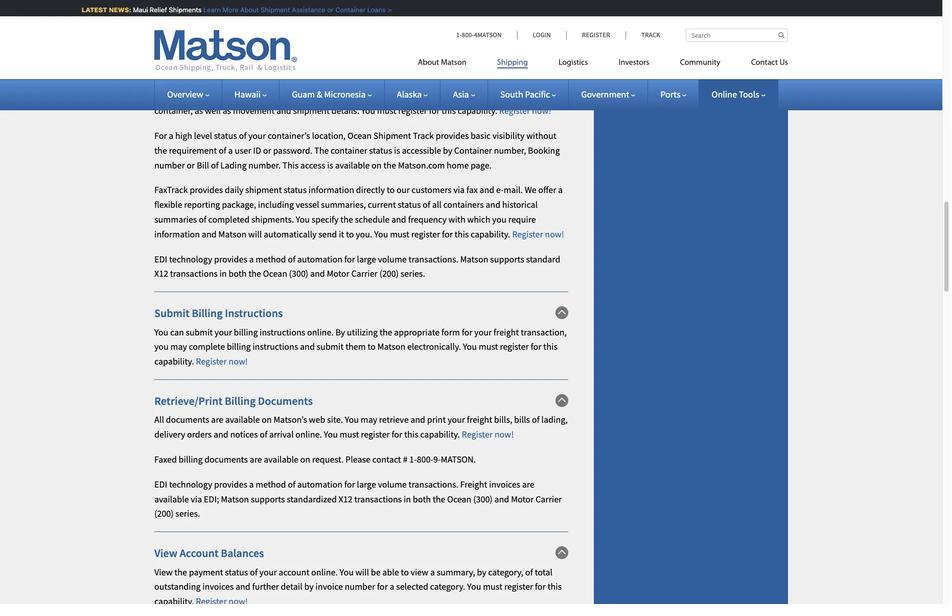 Task type: describe. For each thing, give the bounding box(es) containing it.
ocean inside edi technology provides a method of automation for large volume transactions. matson supports standard x12 transactions in both the ocean (300) and motor carrier (200) series.
[[263, 268, 287, 280]]

electronically.
[[407, 341, 461, 353]]

vessel
[[296, 199, 319, 211]]

ocean inside edi technology provides a method of automation for large volume transactions. matson supports standardized x12 transactions in both the ocean (300) and motor carrier (200) series.
[[315, 17, 339, 29]]

find
[[455, 90, 471, 102]]

outstanding
[[154, 582, 201, 593]]

volume for are
[[378, 479, 407, 491]]

online. inside the 'view the payment status of your account online. you will be able to view a summary, by category, of total outstanding invoices and further detail by invoice number for a selected category. you must register for this capability.'
[[311, 567, 338, 579]]

you down submit
[[154, 327, 168, 338]]

ports
[[661, 88, 681, 100]]

capability. inside the 'view the payment status of your account online. you will be able to view a summary, by category, of total outstanding invoices and further detail by invoice number for a selected category. you must register for this capability.'
[[154, 596, 194, 605]]

a up alaska
[[399, 75, 404, 87]]

for inside 'all documents are available on matson's web site. you may retrieve and print your freight bills, bills of lading, delivery orders and notices of arrival online. you must register for this capability.'
[[392, 429, 403, 441]]

the right find
[[472, 90, 485, 102]]

your down submit billing instructions
[[215, 327, 232, 338]]

4matson
[[474, 31, 502, 39]]

micronesia
[[324, 88, 366, 100]]

a down the enables
[[290, 90, 294, 102]]

(300) for edi technology provides a method of automation for large volume transactions. matson supports standardized x12 transactions in both the ocean (300) and motor carrier (200) series.
[[341, 17, 360, 29]]

appropriate
[[394, 327, 440, 338]]

tracking
[[154, 55, 196, 70]]

1 horizontal spatial submit
[[317, 341, 344, 353]]

1 horizontal spatial on
[[300, 454, 310, 466]]

guam
[[292, 88, 315, 100]]

0 vertical spatial billing
[[234, 327, 258, 338]]

this inside 'all documents are available on matson's web site. you may retrieve and print your freight bills, bills of lading, delivery orders and notices of arrival online. you must register for this capability.'
[[404, 429, 419, 441]]

number,
[[494, 145, 526, 156]]

fax
[[467, 184, 478, 196]]

about matson link
[[418, 54, 482, 75]]

2 vertical spatial by
[[304, 582, 314, 593]]

well
[[205, 105, 221, 117]]

offer
[[539, 184, 557, 196]]

to inside the 'view the payment status of your account online. you will be able to view a summary, by category, of total outstanding invoices and further detail by invoice number for a selected category. you must register for this capability.'
[[401, 567, 409, 579]]

register up "matson." at the bottom
[[462, 429, 493, 441]]

government
[[582, 88, 630, 100]]

a right "pacific"
[[551, 90, 556, 102]]

home
[[447, 159, 469, 171]]

(200) inside edi technology provides a method of automation for large volume transactions. freight invoices are available via edi; matson supports standardized x12 transactions in both the ocean (300) and motor carrier (200) series.
[[154, 508, 174, 520]]

id
[[253, 145, 261, 156]]

the inside edi technology provides a method of automation for large volume transactions. matson supports standard x12 transactions in both the ocean (300) and motor carrier (200) series.
[[249, 268, 261, 280]]

lading,
[[542, 414, 568, 426]]

of inside edi technology provides a method of automation for large volume transactions. freight invoices are available via edi; matson supports standardized x12 transactions in both the ocean (300) and motor carrier (200) series.
[[288, 479, 296, 491]]

assistance
[[287, 6, 321, 14]]

standardized inside edi technology provides a method of automation for large volume transactions. freight invoices are available via edi; matson supports standardized x12 transactions in both the ocean (300) and motor carrier (200) series.
[[287, 494, 337, 505]]

now! inside the 'require information and matson will automatically send it to you. you must register for this capability. register now!'
[[545, 228, 564, 240]]

you inside "faxtrack provides daily shipment status information directly to our customers via fax and e-mail. we offer a flexible reporting package, including vessel summaries, current status of all containers and historical summaries of completed shipments. you specify the schedule and frequency with which you"
[[492, 214, 507, 225]]

capability. inside 'all documents are available on matson's web site. you may retrieve and print your freight bills, bills of lading, delivery orders and notices of arrival online. you must register for this capability.'
[[420, 429, 460, 441]]

request.
[[312, 454, 344, 466]]

detail
[[281, 582, 303, 593]]

your inside 'all documents are available on matson's web site. you may retrieve and print your freight bills, bills of lading, delivery orders and notices of arrival online. you must register for this capability.'
[[448, 414, 465, 426]]

including
[[258, 199, 294, 211]]

you inside web-based shipment tracking enables you to track the status of a container throughout its movement within the matson system. utilizing a variety of search options, you can quickly find the current status of a container, as well as movement and shipment details. you must register for this capability.
[[361, 105, 375, 117]]

both inside edi technology provides a method of automation for large volume transactions. freight invoices are available via edi; matson supports standardized x12 transactions in both the ocean (300) and motor carrier (200) series.
[[413, 494, 431, 505]]

matson inside edi technology provides a method of automation for large volume transactions. matson supports standard x12 transactions in both the ocean (300) and motor carrier (200) series.
[[460, 253, 489, 265]]

register inside 'all documents are available on matson's web site. you may retrieve and print your freight bills, bills of lading, delivery orders and notices of arrival online. you must register for this capability.'
[[361, 429, 390, 441]]

supports inside edi technology provides a method of automation for large volume transactions. freight invoices are available via edi; matson supports standardized x12 transactions in both the ocean (300) and motor carrier (200) series.
[[251, 494, 285, 505]]

this inside the you can submit your billing instructions online. by utilizing the appropriate form for your freight transaction, you may complete billing instructions and submit them to matson electronically. you must register for this capability.
[[544, 341, 558, 353]]

via inside edi technology provides a method of automation for large volume transactions. freight invoices are available via edi; matson supports standardized x12 transactions in both the ocean (300) and motor carrier (200) series.
[[191, 494, 202, 505]]

automatically
[[264, 228, 317, 240]]

in for edi technology provides a method of automation for large volume transactions. matson supports standardized x12 transactions in both the ocean (300) and motor carrier (200) series.
[[271, 17, 279, 29]]

category,
[[488, 567, 524, 579]]

container inside web-based shipment tracking enables you to track the status of a container throughout its movement within the matson system. utilizing a variety of search options, you can quickly find the current status of a container, as well as movement and shipment details. you must register for this capability.
[[405, 75, 442, 87]]

2 horizontal spatial or
[[322, 6, 329, 14]]

you inside the you can submit your billing instructions online. by utilizing the appropriate form for your freight transaction, you may complete billing instructions and submit them to matson electronically. you must register for this capability.
[[154, 341, 169, 353]]

the
[[314, 145, 329, 156]]

shipment inside "faxtrack provides daily shipment status information directly to our customers via fax and e-mail. we offer a flexible reporting package, including vessel summaries, current status of all containers and historical summaries of completed shipments. you specify the schedule and frequency with which you"
[[245, 184, 282, 196]]

2 vertical spatial register now!
[[462, 429, 514, 441]]

specify
[[312, 214, 339, 225]]

matson inside edi technology provides a method of automation for large volume transactions. freight invoices are available via edi; matson supports standardized x12 transactions in both the ocean (300) and motor carrier (200) series.
[[221, 494, 249, 505]]

register now! for capability.
[[196, 356, 248, 368]]

documents inside 'all documents are available on matson's web site. you may retrieve and print your freight bills, bills of lading, delivery orders and notices of arrival online. you must register for this capability.'
[[166, 414, 209, 426]]

&
[[317, 88, 322, 100]]

require information and matson will automatically send it to you. you must register for this capability. register now!
[[154, 214, 564, 240]]

register now! link for web-based shipment tracking enables you to track the status of a container throughout its movement within the matson system. utilizing a variety of search options, you can quickly find the current status of a container, as well as movement and shipment details. you must register for this capability.
[[499, 105, 551, 117]]

your inside for a high level status of your container's location, ocean shipment track provides basic visibility without the requirement of a user id or password. the container status is accessible by container number, booking number or bill of lading number. this access is available on the matson.com home page.
[[248, 130, 266, 142]]

matson inside edi technology provides a method of automation for large volume transactions. matson supports standardized x12 transactions in both the ocean (300) and motor carrier (200) series.
[[460, 2, 489, 14]]

series. inside edi technology provides a method of automation for large volume transactions. freight invoices are available via edi; matson supports standardized x12 transactions in both the ocean (300) and motor carrier (200) series.
[[176, 508, 200, 520]]

for down total
[[535, 582, 546, 593]]

online. inside 'all documents are available on matson's web site. you may retrieve and print your freight bills, bills of lading, delivery orders and notices of arrival online. you must register for this capability.'
[[296, 429, 322, 441]]

able
[[383, 567, 399, 579]]

a inside edi technology provides a method of automation for large volume transactions. matson supports standard x12 transactions in both the ocean (300) and motor carrier (200) series.
[[249, 253, 254, 265]]

register inside the 'view the payment status of your account online. you will be able to view a summary, by category, of total outstanding invoices and further detail by invoice number for a selected category. you must register for this capability.'
[[504, 582, 533, 593]]

1 vertical spatial 1-
[[410, 454, 417, 466]]

invoices inside edi technology provides a method of automation for large volume transactions. freight invoices are available via edi; matson supports standardized x12 transactions in both the ocean (300) and motor carrier (200) series.
[[489, 479, 521, 491]]

track link
[[626, 31, 661, 39]]

in inside edi technology provides a method of automation for large volume transactions. freight invoices are available via edi; matson supports standardized x12 transactions in both the ocean (300) and motor carrier (200) series.
[[404, 494, 411, 505]]

you down summary,
[[467, 582, 481, 593]]

a left "user"
[[228, 145, 233, 156]]

a inside edi technology provides a method of automation for large volume transactions. freight invoices are available via edi; matson supports standardized x12 transactions in both the ocean (300) and motor carrier (200) series.
[[249, 479, 254, 491]]

container inside for a high level status of your container's location, ocean shipment track provides basic visibility without the requirement of a user id or password. the container status is accessible by container number, booking number or bill of lading number. this access is available on the matson.com home page.
[[454, 145, 492, 156]]

current inside web-based shipment tracking enables you to track the status of a container throughout its movement within the matson system. utilizing a variety of search options, you can quickly find the current status of a container, as well as movement and shipment details. you must register for this capability.
[[487, 90, 515, 102]]

you inside the 'require information and matson will automatically send it to you. you must register for this capability. register now!'
[[374, 228, 388, 240]]

(300) inside edi technology provides a method of automation for large volume transactions. freight invoices are available via edi; matson supports standardized x12 transactions in both the ocean (300) and motor carrier (200) series.
[[474, 494, 493, 505]]

capability. inside the 'require information and matson will automatically send it to you. you must register for this capability. register now!'
[[471, 228, 511, 240]]

your right form
[[475, 327, 492, 338]]

asia
[[453, 88, 469, 100]]

guam & micronesia
[[292, 88, 366, 100]]

more
[[218, 6, 234, 14]]

the inside the you can submit your billing instructions online. by utilizing the appropriate form for your freight transaction, you may complete billing instructions and submit them to matson electronically. you must register for this capability.
[[380, 327, 392, 338]]

and inside edi technology provides a method of automation for large volume transactions. freight invoices are available via edi; matson supports standardized x12 transactions in both the ocean (300) and motor carrier (200) series.
[[495, 494, 509, 505]]

1 vertical spatial or
[[263, 145, 271, 156]]

large for standard
[[357, 253, 376, 265]]

tracking
[[238, 75, 269, 87]]

government link
[[582, 88, 636, 100]]

alaska link
[[397, 88, 428, 100]]

for inside edi technology provides a method of automation for large volume transactions. matson supports standard x12 transactions in both the ocean (300) and motor carrier (200) series.
[[344, 253, 355, 265]]

tools
[[739, 88, 760, 100]]

hawaii
[[235, 88, 261, 100]]

transactions. for edi technology provides a method of automation for large volume transactions. matson supports standardized x12 transactions in both the ocean (300) and motor carrier (200) series.
[[409, 2, 459, 14]]

the inside edi technology provides a method of automation for large volume transactions. matson supports standardized x12 transactions in both the ocean (300) and motor carrier (200) series.
[[300, 17, 313, 29]]

for down transaction,
[[531, 341, 542, 353]]

2 vertical spatial billing
[[179, 454, 203, 466]]

motor inside edi technology provides a method of automation for large volume transactions. freight invoices are available via edi; matson supports standardized x12 transactions in both the ocean (300) and motor carrier (200) series.
[[511, 494, 534, 505]]

number inside the 'view the payment status of your account online. you will be able to view a summary, by category, of total outstanding invoices and further detail by invoice number for a selected category. you must register for this capability.'
[[345, 582, 375, 593]]

overview
[[167, 88, 203, 100]]

now! up retrieve/print billing documents
[[229, 356, 248, 368]]

for
[[154, 130, 167, 142]]

bills
[[514, 414, 530, 426]]

number.
[[249, 159, 281, 171]]

tracking your shipment
[[154, 55, 269, 70]]

will inside the 'view the payment status of your account online. you will be able to view a summary, by category, of total outstanding invoices and further detail by invoice number for a selected category. you must register for this capability.'
[[356, 567, 369, 579]]

status up vessel
[[284, 184, 307, 196]]

are inside edi technology provides a method of automation for large volume transactions. freight invoices are available via edi; matson supports standardized x12 transactions in both the ocean (300) and motor carrier (200) series.
[[522, 479, 535, 491]]

summary,
[[437, 567, 475, 579]]

the inside edi technology provides a method of automation for large volume transactions. freight invoices are available via edi; matson supports standardized x12 transactions in both the ocean (300) and motor carrier (200) series.
[[433, 494, 446, 505]]

1 vertical spatial documents
[[205, 454, 248, 466]]

on inside 'all documents are available on matson's web site. you may retrieve and print your freight bills, bills of lading, delivery orders and notices of arrival online. you must register for this capability.'
[[262, 414, 272, 426]]

a right for
[[169, 130, 174, 142]]

1 vertical spatial shipment
[[222, 55, 269, 70]]

1 horizontal spatial are
[[250, 454, 262, 466]]

ocean inside for a high level status of your container's location, ocean shipment track provides basic visibility without the requirement of a user id or password. the container status is accessible by container number, booking number or bill of lading number. this access is available on the matson.com home page.
[[348, 130, 372, 142]]

you up invoice
[[340, 567, 354, 579]]

web-based shipment tracking enables you to track the status of a container throughout its movement within the matson system. utilizing a variety of search options, you can quickly find the current status of a container, as well as movement and shipment details. you must register for this capability.
[[154, 75, 556, 117]]

1 vertical spatial is
[[327, 159, 333, 171]]

volume for standardized
[[378, 2, 407, 14]]

options,
[[361, 90, 392, 102]]

faxtrack
[[154, 184, 188, 196]]

top menu navigation
[[418, 54, 788, 75]]

your
[[198, 55, 220, 70]]

large for are
[[357, 479, 376, 491]]

package,
[[222, 199, 256, 211]]

matson inside web-based shipment tracking enables you to track the status of a container throughout its movement within the matson system. utilizing a variety of search options, you can quickly find the current status of a container, as well as movement and shipment details. you must register for this capability.
[[195, 90, 223, 102]]

without
[[527, 130, 557, 142]]

frequency
[[408, 214, 447, 225]]

register down the 'south'
[[499, 105, 530, 117]]

provides inside for a high level status of your container's location, ocean shipment track provides basic visibility without the requirement of a user id or password. the container status is accessible by container number, booking number or bill of lading number. this access is available on the matson.com home page.
[[436, 130, 469, 142]]

method for edi technology provides a method of automation for large volume transactions. matson supports standardized x12 transactions in both the ocean (300) and motor carrier (200) series.
[[256, 2, 286, 14]]

edi for edi technology provides a method of automation for large volume transactions. matson supports standardized x12 transactions in both the ocean (300) and motor carrier (200) series.
[[154, 2, 167, 14]]

further
[[252, 582, 279, 593]]

investors
[[619, 59, 650, 67]]

must inside web-based shipment tracking enables you to track the status of a container throughout its movement within the matson system. utilizing a variety of search options, you can quickly find the current status of a container, as well as movement and shipment details. you must register for this capability.
[[377, 105, 397, 117]]

contact
[[751, 59, 778, 67]]

south
[[500, 88, 523, 100]]

the up directly
[[384, 159, 396, 171]]

register inside web-based shipment tracking enables you to track the status of a container throughout its movement within the matson system. utilizing a variety of search options, you can quickly find the current status of a container, as well as movement and shipment details. you must register for this capability.
[[398, 105, 427, 117]]

retrieve
[[379, 414, 409, 426]]

you.
[[356, 228, 373, 240]]

method for edi technology provides a method of automation for large volume transactions. freight invoices are available via edi; matson supports standardized x12 transactions in both the ocean (300) and motor carrier (200) series.
[[256, 479, 286, 491]]

Search search field
[[686, 29, 788, 42]]

a down the able
[[390, 582, 395, 593]]

daily
[[225, 184, 244, 196]]

online. inside the you can submit your billing instructions online. by utilizing the appropriate form for your freight transaction, you may complete billing instructions and submit them to matson electronically. you must register for this capability.
[[307, 327, 334, 338]]

>
[[383, 6, 387, 14]]

register now! link down require
[[512, 228, 564, 240]]

shipment inside for a high level status of your container's location, ocean shipment track provides basic visibility without the requirement of a user id or password. the container status is accessible by container number, booking number or bill of lading number. this access is available on the matson.com home page.
[[374, 130, 411, 142]]

of inside edi technology provides a method of automation for large volume transactions. matson supports standard x12 transactions in both the ocean (300) and motor carrier (200) series.
[[288, 253, 296, 265]]

2 horizontal spatial shipment
[[293, 105, 330, 117]]

basic
[[471, 130, 491, 142]]

now! down "pacific"
[[532, 105, 551, 117]]

maui
[[128, 6, 143, 14]]

the inside "faxtrack provides daily shipment status information directly to our customers via fax and e-mail. we offer a flexible reporting package, including vessel summaries, current status of all containers and historical summaries of completed shipments. you specify the schedule and frequency with which you"
[[341, 214, 353, 225]]

reporting
[[184, 199, 220, 211]]

0 vertical spatial shipment
[[256, 6, 285, 14]]

booking
[[528, 145, 560, 156]]

register now! for status
[[499, 105, 551, 117]]

current inside "faxtrack provides daily shipment status information directly to our customers via fax and e-mail. we offer a flexible reporting package, including vessel summaries, current status of all containers and historical summaries of completed shipments. you specify the schedule and frequency with which you"
[[368, 199, 396, 211]]

enables
[[271, 75, 301, 87]]

register now! link for all documents are available on matson's web site. you may retrieve and print your freight bills, bills of lading, delivery orders and notices of arrival online. you must register for this capability.
[[462, 429, 514, 441]]

must inside the 'require information and matson will automatically send it to you. you must register for this capability. register now!'
[[390, 228, 410, 240]]

0 horizontal spatial or
[[187, 159, 195, 171]]

for down be
[[377, 582, 388, 593]]

1 vertical spatial instructions
[[253, 341, 298, 353]]

contact
[[373, 454, 401, 466]]

transactions inside edi technology provides a method of automation for large volume transactions. freight invoices are available via edi; matson supports standardized x12 transactions in both the ocean (300) and motor carrier (200) series.
[[354, 494, 402, 505]]

edi technology provides a method of automation for large volume transactions. matson supports standard x12 transactions in both the ocean (300) and motor carrier (200) series.
[[154, 253, 561, 280]]

1 vertical spatial by
[[477, 567, 487, 579]]

faxed
[[154, 454, 177, 466]]

faxed billing documents are available on request. please contact # 1-800-9-matson.
[[154, 454, 476, 466]]

transaction,
[[521, 327, 567, 338]]

flexible
[[154, 199, 182, 211]]

a right view
[[430, 567, 435, 579]]

and inside the 'require information and matson will automatically send it to you. you must register for this capability. register now!'
[[202, 228, 217, 240]]

0 vertical spatial shipment
[[199, 75, 236, 87]]

provides inside "faxtrack provides daily shipment status information directly to our customers via fax and e-mail. we offer a flexible reporting package, including vessel summaries, current status of all containers and historical summaries of completed shipments. you specify the schedule and frequency with which you"
[[190, 184, 223, 196]]

require
[[509, 214, 536, 225]]

0 horizontal spatial container
[[331, 6, 361, 14]]

billing for submit
[[192, 306, 223, 321]]

payment
[[189, 567, 223, 579]]

search image
[[779, 32, 785, 38]]

1 horizontal spatial is
[[394, 145, 400, 156]]

ports link
[[661, 88, 687, 100]]

south pacific link
[[500, 88, 556, 100]]

1 horizontal spatial movement
[[501, 75, 542, 87]]

backtop image for documents
[[556, 395, 569, 407]]

0 horizontal spatial about
[[235, 6, 254, 14]]

track inside for a high level status of your container's location, ocean shipment track provides basic visibility without the requirement of a user id or password. the container status is accessible by container number, booking number or bill of lading number. this access is available on the matson.com home page.
[[413, 130, 434, 142]]

the up micronesia
[[350, 75, 363, 87]]

you can submit your billing instructions online. by utilizing the appropriate form for your freight transaction, you may complete billing instructions and submit them to matson electronically. you must register for this capability.
[[154, 327, 567, 368]]

on inside for a high level status of your container's location, ocean shipment track provides basic visibility without the requirement of a user id or password. the container status is accessible by container number, booking number or bill of lading number. this access is available on the matson.com home page.
[[372, 159, 382, 171]]

for inside edi technology provides a method of automation for large volume transactions. freight invoices are available via edi; matson supports standardized x12 transactions in both the ocean (300) and motor carrier (200) series.
[[344, 479, 355, 491]]

standard
[[526, 253, 561, 265]]

page.
[[471, 159, 492, 171]]

you down site.
[[324, 429, 338, 441]]

you right options,
[[394, 90, 408, 102]]

latest news: maui relief shipments learn more about shipment assistance or container loans >
[[77, 6, 387, 14]]

you up the guam
[[303, 75, 317, 87]]

please
[[346, 454, 371, 466]]

for right form
[[462, 327, 473, 338]]

(200) for edi technology provides a method of automation for large volume transactions. matson supports standard x12 transactions in both the ocean (300) and motor carrier (200) series.
[[380, 268, 399, 280]]

to inside "faxtrack provides daily shipment status information directly to our customers via fax and e-mail. we offer a flexible reporting package, including vessel summaries, current status of all containers and historical summaries of completed shipments. you specify the schedule and frequency with which you"
[[387, 184, 395, 196]]

login link
[[517, 31, 566, 39]]

the down based
[[181, 90, 193, 102]]

the inside the 'view the payment status of your account online. you will be able to view a summary, by category, of total outstanding invoices and further detail by invoice number for a selected category. you must register for this capability.'
[[174, 567, 187, 579]]

and inside edi technology provides a method of automation for large volume transactions. matson supports standard x12 transactions in both the ocean (300) and motor carrier (200) series.
[[310, 268, 325, 280]]

quickly
[[426, 90, 454, 102]]

level
[[194, 130, 212, 142]]

community
[[680, 59, 721, 67]]

backtop image for shipment
[[556, 56, 569, 69]]

historical
[[503, 199, 538, 211]]

online
[[712, 88, 737, 100]]



Task type: vqa. For each thing, say whether or not it's contained in the screenshot.
9-
yes



Task type: locate. For each thing, give the bounding box(es) containing it.
high
[[175, 130, 192, 142]]

submit
[[186, 327, 213, 338], [317, 341, 344, 353]]

1 horizontal spatial x12
[[206, 17, 220, 29]]

for inside web-based shipment tracking enables you to track the status of a container throughout its movement within the matson system. utilizing a variety of search options, you can quickly find the current status of a container, as well as movement and shipment details. you must register for this capability.
[[429, 105, 440, 117]]

track
[[329, 75, 348, 87]]

register down the alaska link
[[398, 105, 427, 117]]

and inside web-based shipment tracking enables you to track the status of a container throughout its movement within the matson system. utilizing a variety of search options, you can quickly find the current status of a container, as well as movement and shipment details. you must register for this capability.
[[277, 105, 291, 117]]

status down the shipping link
[[517, 90, 540, 102]]

register
[[398, 105, 427, 117], [411, 228, 440, 240], [500, 341, 529, 353], [361, 429, 390, 441], [504, 582, 533, 593]]

logistics
[[559, 59, 588, 67]]

series. inside edi technology provides a method of automation for large volume transactions. matson supports standard x12 transactions in both the ocean (300) and motor carrier (200) series.
[[401, 268, 425, 280]]

1 vertical spatial in
[[220, 268, 227, 280]]

1 vertical spatial series.
[[401, 268, 425, 280]]

2 backtop image from the top
[[556, 547, 569, 560]]

transactions. down "frequency"
[[409, 253, 459, 265]]

register inside the you can submit your billing instructions online. by utilizing the appropriate form for your freight transaction, you may complete billing instructions and submit them to matson electronically. you must register for this capability.
[[500, 341, 529, 353]]

800-
[[462, 31, 474, 39], [417, 454, 434, 466]]

0 vertical spatial invoices
[[489, 479, 521, 491]]

must
[[377, 105, 397, 117], [390, 228, 410, 240], [479, 341, 498, 353], [340, 429, 359, 441], [483, 582, 503, 593]]

edi inside edi technology provides a method of automation for large volume transactions. freight invoices are available via edi; matson supports standardized x12 transactions in both the ocean (300) and motor carrier (200) series.
[[154, 479, 167, 491]]

supports for edi technology provides a method of automation for large volume transactions. matson supports standardized x12 transactions in both the ocean (300) and motor carrier (200) series.
[[490, 2, 525, 14]]

via left edi;
[[191, 494, 202, 505]]

submit down 'by'
[[317, 341, 344, 353]]

freight for bills,
[[467, 414, 493, 426]]

this inside the 'require information and matson will automatically send it to you. you must register for this capability. register now!'
[[455, 228, 469, 240]]

you inside "faxtrack provides daily shipment status information directly to our customers via fax and e-mail. we offer a flexible reporting package, including vessel summaries, current status of all containers and historical summaries of completed shipments. you specify the schedule and frequency with which you"
[[296, 214, 310, 225]]

large for standardized
[[357, 2, 376, 14]]

status right level
[[214, 130, 237, 142]]

provides for edi technology provides a method of automation for large volume transactions. matson supports standardized x12 transactions in both the ocean (300) and motor carrier (200) series.
[[214, 2, 247, 14]]

and
[[362, 17, 377, 29], [277, 105, 291, 117], [480, 184, 495, 196], [486, 199, 501, 211], [392, 214, 406, 225], [202, 228, 217, 240], [310, 268, 325, 280], [300, 341, 315, 353], [411, 414, 425, 426], [214, 429, 228, 441], [495, 494, 509, 505], [236, 582, 250, 593]]

1 vertical spatial transactions.
[[409, 253, 459, 265]]

e-
[[496, 184, 504, 196]]

2 volume from the top
[[378, 253, 407, 265]]

freight for transaction,
[[494, 327, 519, 338]]

1 vertical spatial (200)
[[380, 268, 399, 280]]

or right id
[[263, 145, 271, 156]]

method inside edi technology provides a method of automation for large volume transactions. freight invoices are available via edi; matson supports standardized x12 transactions in both the ocean (300) and motor carrier (200) series.
[[256, 479, 286, 491]]

information
[[309, 184, 354, 196], [154, 228, 200, 240]]

information inside the 'require information and matson will automatically send it to you. you must register for this capability. register now!'
[[154, 228, 200, 240]]

carrier inside edi technology provides a method of automation for large volume transactions. matson supports standard x12 transactions in both the ocean (300) and motor carrier (200) series.
[[351, 268, 378, 280]]

current
[[487, 90, 515, 102], [368, 199, 396, 211]]

carrier inside edi technology provides a method of automation for large volume transactions. freight invoices are available via edi; matson supports standardized x12 transactions in both the ocean (300) and motor carrier (200) series.
[[536, 494, 562, 505]]

method
[[256, 2, 286, 14], [256, 253, 286, 265], [256, 479, 286, 491]]

backtop image
[[556, 395, 569, 407], [556, 547, 569, 560]]

1 horizontal spatial both
[[281, 17, 299, 29]]

2 edi from the top
[[154, 253, 167, 265]]

for a high level status of your container's location, ocean shipment track provides basic visibility without the requirement of a user id or password. the container status is accessible by container number, booking number or bill of lading number. this access is available on the matson.com home page.
[[154, 130, 560, 171]]

with
[[449, 214, 466, 225]]

1 vertical spatial 800-
[[417, 454, 434, 466]]

2 method from the top
[[256, 253, 286, 265]]

information down summaries
[[154, 228, 200, 240]]

register inside the 'require information and matson will automatically send it to you. you must register for this capability. register now!'
[[512, 228, 543, 240]]

may left the retrieve
[[361, 414, 377, 426]]

provides for edi technology provides a method of automation for large volume transactions. matson supports standard x12 transactions in both the ocean (300) and motor carrier (200) series.
[[214, 253, 247, 265]]

overview link
[[167, 88, 209, 100]]

your inside the 'view the payment status of your account online. you will be able to view a summary, by category, of total outstanding invoices and further detail by invoice number for a selected category. you must register for this capability.'
[[260, 567, 277, 579]]

1 backtop image from the top
[[556, 395, 569, 407]]

0 horizontal spatial as
[[195, 105, 203, 117]]

capability. down find
[[458, 105, 498, 117]]

3 technology from the top
[[169, 479, 212, 491]]

web-
[[154, 75, 174, 87]]

is
[[394, 145, 400, 156], [327, 159, 333, 171]]

contact us
[[751, 59, 788, 67]]

be
[[371, 567, 381, 579]]

2 vertical spatial x12
[[339, 494, 353, 505]]

current up schedule
[[368, 199, 396, 211]]

this inside the 'view the payment status of your account online. you will be able to view a summary, by category, of total outstanding invoices and further detail by invoice number for a selected category. you must register for this capability.'
[[548, 582, 562, 593]]

edi technology provides a method of automation for large volume transactions. matson supports standardized x12 transactions in both the ocean (300) and motor carrier (200) series.
[[154, 2, 525, 29]]

1 as from the left
[[195, 105, 203, 117]]

both for edi technology provides a method of automation for large volume transactions. matson supports standard x12 transactions in both the ocean (300) and motor carrier (200) series.
[[229, 268, 247, 280]]

a inside "faxtrack provides daily shipment status information directly to our customers via fax and e-mail. we offer a flexible reporting package, including vessel summaries, current status of all containers and historical summaries of completed shipments. you specify the schedule and frequency with which you"
[[558, 184, 563, 196]]

available inside 'all documents are available on matson's web site. you may retrieve and print your freight bills, bills of lading, delivery orders and notices of arrival online. you must register for this capability.'
[[225, 414, 260, 426]]

(200)
[[431, 17, 451, 29], [380, 268, 399, 280], [154, 508, 174, 520]]

0 horizontal spatial information
[[154, 228, 200, 240]]

1 vertical spatial via
[[191, 494, 202, 505]]

you right the you.
[[374, 228, 388, 240]]

0 vertical spatial by
[[443, 145, 453, 156]]

transactions for edi technology provides a method of automation for large volume transactions. matson supports standard x12 transactions in both the ocean (300) and motor carrier (200) series.
[[170, 268, 218, 280]]

in down learn more about shipment assistance or container loans > 'link'
[[271, 17, 279, 29]]

movement
[[501, 75, 542, 87], [233, 105, 275, 117]]

None search field
[[686, 29, 788, 42]]

0 vertical spatial instructions
[[260, 327, 305, 338]]

billing right complete
[[227, 341, 251, 353]]

to right them
[[368, 341, 376, 353]]

0 vertical spatial (200)
[[431, 17, 451, 29]]

technology inside edi technology provides a method of automation for large volume transactions. freight invoices are available via edi; matson supports standardized x12 transactions in both the ocean (300) and motor carrier (200) series.
[[169, 479, 212, 491]]

you right electronically.
[[463, 341, 477, 353]]

1 technology from the top
[[169, 2, 212, 14]]

technology for edi technology provides a method of automation for large volume transactions. freight invoices are available via edi; matson supports standardized x12 transactions in both the ocean (300) and motor carrier (200) series.
[[169, 479, 212, 491]]

a
[[249, 2, 254, 14], [399, 75, 404, 87], [290, 90, 294, 102], [551, 90, 556, 102], [169, 130, 174, 142], [228, 145, 233, 156], [558, 184, 563, 196], [249, 253, 254, 265], [249, 479, 254, 491], [430, 567, 435, 579], [390, 582, 395, 593]]

carrier for edi technology provides a method of automation for large volume transactions. matson supports standard x12 transactions in both the ocean (300) and motor carrier (200) series.
[[351, 268, 378, 280]]

in down #
[[404, 494, 411, 505]]

view the payment status of your account online. you will be able to view a summary, by category, of total outstanding invoices and further detail by invoice number for a selected category. you must register for this capability.
[[154, 567, 562, 605]]

freight inside the you can submit your billing instructions online. by utilizing the appropriate form for your freight transaction, you may complete billing instructions and submit them to matson electronically. you must register for this capability.
[[494, 327, 519, 338]]

register now!
[[499, 105, 551, 117], [196, 356, 248, 368], [462, 429, 514, 441]]

for inside edi technology provides a method of automation for large volume transactions. matson supports standardized x12 transactions in both the ocean (300) and motor carrier (200) series.
[[344, 2, 355, 14]]

lading
[[221, 159, 247, 171]]

container inside for a high level status of your container's location, ocean shipment track provides basic visibility without the requirement of a user id or password. the container status is accessible by container number, booking number or bill of lading number. this access is available on the matson.com home page.
[[331, 145, 367, 156]]

you right site.
[[345, 414, 359, 426]]

notices
[[230, 429, 258, 441]]

freight
[[460, 479, 488, 491]]

directly
[[356, 184, 385, 196]]

2 horizontal spatial (300)
[[474, 494, 493, 505]]

register up top menu navigation
[[582, 31, 610, 39]]

user
[[235, 145, 251, 156]]

number inside for a high level status of your container's location, ocean shipment track provides basic visibility without the requirement of a user id or password. the container status is accessible by container number, booking number or bill of lading number. this access is available on the matson.com home page.
[[154, 159, 185, 171]]

will down shipments.
[[248, 228, 262, 240]]

0 horizontal spatial current
[[368, 199, 396, 211]]

blue matson logo with ocean, shipping, truck, rail and logistics written beneath it. image
[[154, 30, 298, 72]]

billing down instructions
[[234, 327, 258, 338]]

information inside "faxtrack provides daily shipment status information directly to our customers via fax and e-mail. we offer a flexible reporting package, including vessel summaries, current status of all containers and historical summaries of completed shipments. you specify the schedule and frequency with which you"
[[309, 184, 354, 196]]

1 horizontal spatial transactions
[[222, 17, 270, 29]]

3 transactions. from the top
[[409, 479, 459, 491]]

0 vertical spatial backtop image
[[556, 395, 569, 407]]

guam & micronesia link
[[292, 88, 372, 100]]

are inside 'all documents are available on matson's web site. you may retrieve and print your freight bills, bills of lading, delivery orders and notices of arrival online. you must register for this capability.'
[[211, 414, 224, 426]]

ocean inside edi technology provides a method of automation for large volume transactions. freight invoices are available via edi; matson supports standardized x12 transactions in both the ocean (300) and motor carrier (200) series.
[[447, 494, 472, 505]]

large inside edi technology provides a method of automation for large volume transactions. matson supports standard x12 transactions in both the ocean (300) and motor carrier (200) series.
[[357, 253, 376, 265]]

2 vertical spatial online.
[[311, 567, 338, 579]]

x12 for edi technology provides a method of automation for large volume transactions. matson supports standard x12 transactions in both the ocean (300) and motor carrier (200) series.
[[154, 268, 168, 280]]

standardized down "faxed billing documents are available on request. please contact # 1-800-9-matson."
[[287, 494, 337, 505]]

view for view the payment status of your account online. you will be able to view a summary, by category, of total outstanding invoices and further detail by invoice number for a selected category. you must register for this capability.
[[154, 567, 173, 579]]

status inside the 'view the payment status of your account online. you will be able to view a summary, by category, of total outstanding invoices and further detail by invoice number for a selected category. you must register for this capability.'
[[225, 567, 248, 579]]

2 horizontal spatial carrier
[[536, 494, 562, 505]]

1 horizontal spatial as
[[223, 105, 231, 117]]

2 vertical spatial large
[[357, 479, 376, 491]]

automation inside edi technology provides a method of automation for large volume transactions. matson supports standard x12 transactions in both the ocean (300) and motor carrier (200) series.
[[297, 253, 343, 265]]

south pacific
[[500, 88, 550, 100]]

to right the able
[[401, 567, 409, 579]]

1 horizontal spatial standardized
[[287, 494, 337, 505]]

its
[[490, 75, 499, 87]]

billing right faxed
[[179, 454, 203, 466]]

online. down web
[[296, 429, 322, 441]]

a inside edi technology provides a method of automation for large volume transactions. matson supports standardized x12 transactions in both the ocean (300) and motor carrier (200) series.
[[249, 2, 254, 14]]

available left edi;
[[154, 494, 189, 505]]

2 transactions. from the top
[[409, 253, 459, 265]]

x12 inside edi technology provides a method of automation for large volume transactions. freight invoices are available via edi; matson supports standardized x12 transactions in both the ocean (300) and motor carrier (200) series.
[[339, 494, 353, 505]]

or left bill at the top left of the page
[[187, 159, 195, 171]]

volume for standard
[[378, 253, 407, 265]]

orders
[[187, 429, 212, 441]]

0 horizontal spatial may
[[171, 341, 187, 353]]

0 horizontal spatial are
[[211, 414, 224, 426]]

1 horizontal spatial can
[[410, 90, 424, 102]]

1 vertical spatial container
[[454, 145, 492, 156]]

container
[[331, 6, 361, 14], [454, 145, 492, 156]]

0 horizontal spatial transactions
[[170, 268, 218, 280]]

1 vertical spatial (300)
[[289, 268, 308, 280]]

submit
[[154, 306, 190, 321]]

container's
[[268, 130, 310, 142]]

and inside the 'view the payment status of your account online. you will be able to view a summary, by category, of total outstanding invoices and further detail by invoice number for a selected category. you must register for this capability.'
[[236, 582, 250, 593]]

learn
[[199, 6, 216, 14]]

0 horizontal spatial billing
[[192, 306, 223, 321]]

automation inside edi technology provides a method of automation for large volume transactions. freight invoices are available via edi; matson supports standardized x12 transactions in both the ocean (300) and motor carrier (200) series.
[[297, 479, 343, 491]]

this down total
[[548, 582, 562, 593]]

1 vertical spatial billing
[[227, 341, 251, 353]]

billing for retrieve/print
[[225, 394, 256, 409]]

1 horizontal spatial shipment
[[245, 184, 282, 196]]

(200) for edi technology provides a method of automation for large volume transactions. matson supports standardized x12 transactions in both the ocean (300) and motor carrier (200) series.
[[431, 17, 451, 29]]

may inside 'all documents are available on matson's web site. you may retrieve and print your freight bills, bills of lading, delivery orders and notices of arrival online. you must register for this capability.'
[[361, 414, 377, 426]]

now! up "standard"
[[545, 228, 564, 240]]

this inside web-based shipment tracking enables you to track the status of a container throughout its movement within the matson system. utilizing a variety of search options, you can quickly find the current status of a container, as well as movement and shipment details. you must register for this capability.
[[442, 105, 456, 117]]

automation for edi technology provides a method of automation for large volume transactions. freight invoices are available via edi; matson supports standardized x12 transactions in both the ocean (300) and motor carrier (200) series.
[[297, 479, 343, 491]]

view inside the 'view the payment status of your account online. you will be able to view a summary, by category, of total outstanding invoices and further detail by invoice number for a selected category. you must register for this capability.'
[[154, 567, 173, 579]]

1 horizontal spatial container
[[454, 145, 492, 156]]

0 horizontal spatial (200)
[[154, 508, 174, 520]]

edi down summaries
[[154, 253, 167, 265]]

containers
[[444, 199, 484, 211]]

summaries,
[[321, 199, 366, 211]]

2 vertical spatial edi
[[154, 479, 167, 491]]

available down arrival
[[264, 454, 299, 466]]

1 horizontal spatial by
[[443, 145, 453, 156]]

may
[[171, 341, 187, 353], [361, 414, 377, 426]]

invoices down payment at the bottom of page
[[203, 582, 234, 593]]

#
[[403, 454, 408, 466]]

0 vertical spatial supports
[[490, 2, 525, 14]]

matson up "well"
[[195, 90, 223, 102]]

(300) inside edi technology provides a method of automation for large volume transactions. matson supports standard x12 transactions in both the ocean (300) and motor carrier (200) series.
[[289, 268, 308, 280]]

register down "frequency"
[[411, 228, 440, 240]]

accessible
[[402, 145, 441, 156]]

number up faxtrack
[[154, 159, 185, 171]]

shipment down the variety
[[293, 105, 330, 117]]

3 automation from the top
[[297, 479, 343, 491]]

0 horizontal spatial standardized
[[154, 17, 204, 29]]

1 large from the top
[[357, 2, 376, 14]]

freight inside 'all documents are available on matson's web site. you may retrieve and print your freight bills, bills of lading, delivery orders and notices of arrival online. you must register for this capability.'
[[467, 414, 493, 426]]

1 vertical spatial current
[[368, 199, 396, 211]]

1 horizontal spatial motor
[[379, 17, 401, 29]]

invoices inside the 'view the payment status of your account online. you will be able to view a summary, by category, of total outstanding invoices and further detail by invoice number for a selected category. you must register for this capability.'
[[203, 582, 234, 593]]

2 vertical spatial shipment
[[245, 184, 282, 196]]

this down with at the left of the page
[[455, 228, 469, 240]]

view for view account balances
[[154, 547, 178, 561]]

for inside the 'require information and matson will automatically send it to you. you must register for this capability. register now!'
[[442, 228, 453, 240]]

0 horizontal spatial carrier
[[351, 268, 378, 280]]

carrier for edi technology provides a method of automation for large volume transactions. matson supports standardized x12 transactions in both the ocean (300) and motor carrier (200) series.
[[403, 17, 430, 29]]

2 vertical spatial in
[[404, 494, 411, 505]]

register now! down south pacific
[[499, 105, 551, 117]]

1 edi from the top
[[154, 2, 167, 14]]

1 view from the top
[[154, 547, 178, 561]]

the up outstanding
[[174, 567, 187, 579]]

2 horizontal spatial on
[[372, 159, 382, 171]]

via left fax
[[454, 184, 465, 196]]

0 horizontal spatial series.
[[176, 508, 200, 520]]

in inside edi technology provides a method of automation for large volume transactions. matson supports standard x12 transactions in both the ocean (300) and motor carrier (200) series.
[[220, 268, 227, 280]]

series.
[[453, 17, 477, 29], [401, 268, 425, 280], [176, 508, 200, 520]]

register down require
[[512, 228, 543, 240]]

register inside the 'require information and matson will automatically send it to you. you must register for this capability. register now!'
[[411, 228, 440, 240]]

arrival
[[269, 429, 294, 441]]

series. for edi technology provides a method of automation for large volume transactions. matson supports standardized x12 transactions in both the ocean (300) and motor carrier (200) series.
[[453, 17, 477, 29]]

investors link
[[604, 54, 665, 75]]

movement up south pacific
[[501, 75, 542, 87]]

billing up notices
[[225, 394, 256, 409]]

selected
[[396, 582, 428, 593]]

in for edi technology provides a method of automation for large volume transactions. matson supports standard x12 transactions in both the ocean (300) and motor carrier (200) series.
[[220, 268, 227, 280]]

1 vertical spatial number
[[345, 582, 375, 593]]

2 horizontal spatial both
[[413, 494, 431, 505]]

may left complete
[[171, 341, 187, 353]]

transactions. down 9-
[[409, 479, 459, 491]]

transactions. for edi technology provides a method of automation for large volume transactions. matson supports standard x12 transactions in both the ocean (300) and motor carrier (200) series.
[[409, 253, 459, 265]]

matson up throughout at the top of the page
[[441, 59, 467, 67]]

based
[[174, 75, 197, 87]]

on up directly
[[372, 159, 382, 171]]

x12 inside edi technology provides a method of automation for large volume transactions. matson supports standard x12 transactions in both the ocean (300) and motor carrier (200) series.
[[154, 268, 168, 280]]

provides up edi;
[[214, 479, 247, 491]]

your up the 'further'
[[260, 567, 277, 579]]

matson down which
[[460, 253, 489, 265]]

transactions for edi technology provides a method of automation for large volume transactions. matson supports standardized x12 transactions in both the ocean (300) and motor carrier (200) series.
[[222, 17, 270, 29]]

current down its
[[487, 90, 515, 102]]

(300)
[[341, 17, 360, 29], [289, 268, 308, 280], [474, 494, 493, 505]]

to inside the you can submit your billing instructions online. by utilizing the appropriate form for your freight transaction, you may complete billing instructions and submit them to matson electronically. you must register for this capability.
[[368, 341, 376, 353]]

1 vertical spatial may
[[361, 414, 377, 426]]

volume inside edi technology provides a method of automation for large volume transactions. matson supports standardized x12 transactions in both the ocean (300) and motor carrier (200) series.
[[378, 2, 407, 14]]

1 automation from the top
[[297, 2, 343, 14]]

online. up invoice
[[311, 567, 338, 579]]

must inside 'all documents are available on matson's web site. you may retrieve and print your freight bills, bills of lading, delivery orders and notices of arrival online. you must register for this capability.'
[[340, 429, 359, 441]]

2 automation from the top
[[297, 253, 343, 265]]

available inside for a high level status of your container's location, ocean shipment track provides basic visibility without the requirement of a user id or password. the container status is accessible by container number, booking number or bill of lading number. this access is available on the matson.com home page.
[[335, 159, 370, 171]]

3 method from the top
[[256, 479, 286, 491]]

provides for edi technology provides a method of automation for large volume transactions. freight invoices are available via edi; matson supports standardized x12 transactions in both the ocean (300) and motor carrier (200) series.
[[214, 479, 247, 491]]

0 vertical spatial will
[[248, 228, 262, 240]]

0 horizontal spatial movement
[[233, 105, 275, 117]]

about inside top menu navigation
[[418, 59, 439, 67]]

1 horizontal spatial container
[[405, 75, 442, 87]]

0 vertical spatial are
[[211, 414, 224, 426]]

both inside edi technology provides a method of automation for large volume transactions. matson supports standardized x12 transactions in both the ocean (300) and motor carrier (200) series.
[[281, 17, 299, 29]]

completed
[[208, 214, 250, 225]]

must inside the 'view the payment status of your account online. you will be able to view a summary, by category, of total outstanding invoices and further detail by invoice number for a selected category. you must register for this capability.'
[[483, 582, 503, 593]]

0 vertical spatial carrier
[[403, 17, 430, 29]]

ocean down assistance
[[315, 17, 339, 29]]

1 horizontal spatial invoices
[[489, 479, 521, 491]]

register now! link for you can submit your billing instructions online. by utilizing the appropriate form for your freight transaction, you may complete billing instructions and submit them to matson electronically. you must register for this capability.
[[196, 356, 248, 368]]

edi inside edi technology provides a method of automation for large volume transactions. matson supports standard x12 transactions in both the ocean (300) and motor carrier (200) series.
[[154, 253, 167, 265]]

edi inside edi technology provides a method of automation for large volume transactions. matson supports standardized x12 transactions in both the ocean (300) and motor carrier (200) series.
[[154, 2, 167, 14]]

backtop image for balances
[[556, 547, 569, 560]]

800- right #
[[417, 454, 434, 466]]

register down the retrieve
[[361, 429, 390, 441]]

supports inside edi technology provides a method of automation for large volume transactions. matson supports standard x12 transactions in both the ocean (300) and motor carrier (200) series.
[[490, 253, 525, 265]]

via inside "faxtrack provides daily shipment status information directly to our customers via fax and e-mail. we offer a flexible reporting package, including vessel summaries, current status of all containers and historical summaries of completed shipments. you specify the schedule and frequency with which you"
[[454, 184, 465, 196]]

transactions. inside edi technology provides a method of automation for large volume transactions. freight invoices are available via edi; matson supports standardized x12 transactions in both the ocean (300) and motor carrier (200) series.
[[409, 479, 459, 491]]

2 vertical spatial (200)
[[154, 508, 174, 520]]

standardized
[[154, 17, 204, 29], [287, 494, 337, 505]]

1 method from the top
[[256, 2, 286, 14]]

contact us link
[[736, 54, 788, 75]]

by inside for a high level status of your container's location, ocean shipment track provides basic visibility without the requirement of a user id or password. the container status is accessible by container number, booking number or bill of lading number. this access is available on the matson.com home page.
[[443, 145, 453, 156]]

0 vertical spatial x12
[[206, 17, 220, 29]]

1 backtop image from the top
[[556, 56, 569, 69]]

2 large from the top
[[357, 253, 376, 265]]

provides down completed
[[214, 253, 247, 265]]

1 horizontal spatial billing
[[225, 394, 256, 409]]

2 as from the left
[[223, 105, 231, 117]]

available up directly
[[335, 159, 370, 171]]

for down quickly
[[429, 105, 440, 117]]

billing
[[234, 327, 258, 338], [227, 341, 251, 353], [179, 454, 203, 466]]

method for edi technology provides a method of automation for large volume transactions. matson supports standard x12 transactions in both the ocean (300) and motor carrier (200) series.
[[256, 253, 286, 265]]

1 horizontal spatial track
[[642, 31, 661, 39]]

2 backtop image from the top
[[556, 307, 569, 320]]

both for edi technology provides a method of automation for large volume transactions. matson supports standardized x12 transactions in both the ocean (300) and motor carrier (200) series.
[[281, 17, 299, 29]]

of inside edi technology provides a method of automation for large volume transactions. matson supports standardized x12 transactions in both the ocean (300) and motor carrier (200) series.
[[288, 2, 296, 14]]

0 vertical spatial billing
[[192, 306, 223, 321]]

matson right edi;
[[221, 494, 249, 505]]

status down our
[[398, 199, 421, 211]]

matson
[[460, 2, 489, 14], [441, 59, 467, 67], [195, 90, 223, 102], [218, 228, 247, 240], [460, 253, 489, 265], [378, 341, 406, 353], [221, 494, 249, 505]]

0 horizontal spatial (300)
[[289, 268, 308, 280]]

technology for edi technology provides a method of automation for large volume transactions. matson supports standardized x12 transactions in both the ocean (300) and motor carrier (200) series.
[[169, 2, 212, 14]]

backtop image up transaction,
[[556, 307, 569, 320]]

submit billing instructions
[[154, 306, 283, 321]]

3 volume from the top
[[378, 479, 407, 491]]

requirement
[[169, 145, 217, 156]]

(300) for edi technology provides a method of automation for large volume transactions. matson supports standard x12 transactions in both the ocean (300) and motor carrier (200) series.
[[289, 268, 308, 280]]

shipping link
[[482, 54, 544, 75]]

transactions down latest news: maui relief shipments learn more about shipment assistance or container loans >
[[222, 17, 270, 29]]

may inside the you can submit your billing instructions online. by utilizing the appropriate form for your freight transaction, you may complete billing instructions and submit them to matson electronically. you must register for this capability.
[[171, 341, 187, 353]]

retrieve/print
[[154, 394, 223, 409]]

latest
[[77, 6, 102, 14]]

a right 'more'
[[249, 2, 254, 14]]

1 vertical spatial supports
[[490, 253, 525, 265]]

1 transactions. from the top
[[409, 2, 459, 14]]

by
[[336, 327, 345, 338]]

or
[[322, 6, 329, 14], [263, 145, 271, 156], [187, 159, 195, 171]]

1 vertical spatial online.
[[296, 429, 322, 441]]

large
[[357, 2, 376, 14], [357, 253, 376, 265], [357, 479, 376, 491]]

number down be
[[345, 582, 375, 593]]

2 vertical spatial technology
[[169, 479, 212, 491]]

a right offer
[[558, 184, 563, 196]]

will
[[248, 228, 262, 240], [356, 567, 369, 579]]

0 vertical spatial register now!
[[499, 105, 551, 117]]

large inside edi technology provides a method of automation for large volume transactions. matson supports standardized x12 transactions in both the ocean (300) and motor carrier (200) series.
[[357, 2, 376, 14]]

standardized inside edi technology provides a method of automation for large volume transactions. matson supports standardized x12 transactions in both the ocean (300) and motor carrier (200) series.
[[154, 17, 204, 29]]

our
[[397, 184, 410, 196]]

backtop image for instructions
[[556, 307, 569, 320]]

throughout
[[444, 75, 488, 87]]

site.
[[327, 414, 343, 426]]

capability. down complete
[[154, 356, 194, 368]]

variety
[[296, 90, 322, 102]]

1 horizontal spatial 1-
[[456, 31, 462, 39]]

2 vertical spatial both
[[413, 494, 431, 505]]

provides inside edi technology provides a method of automation for large volume transactions. freight invoices are available via edi; matson supports standardized x12 transactions in both the ocean (300) and motor carrier (200) series.
[[214, 479, 247, 491]]

transactions. for edi technology provides a method of automation for large volume transactions. freight invoices are available via edi; matson supports standardized x12 transactions in both the ocean (300) and motor carrier (200) series.
[[409, 479, 459, 491]]

via
[[454, 184, 465, 196], [191, 494, 202, 505]]

0 vertical spatial motor
[[379, 17, 401, 29]]

series. for edi technology provides a method of automation for large volume transactions. matson supports standard x12 transactions in both the ocean (300) and motor carrier (200) series.
[[401, 268, 425, 280]]

can inside web-based shipment tracking enables you to track the status of a container throughout its movement within the matson system. utilizing a variety of search options, you can quickly find the current status of a container, as well as movement and shipment details. you must register for this capability.
[[410, 90, 424, 102]]

capability. inside web-based shipment tracking enables you to track the status of a container throughout its movement within the matson system. utilizing a variety of search options, you can quickly find the current status of a container, as well as movement and shipment details. you must register for this capability.
[[458, 105, 498, 117]]

1 vertical spatial both
[[229, 268, 247, 280]]

1 volume from the top
[[378, 2, 407, 14]]

carrier
[[403, 17, 430, 29], [351, 268, 378, 280], [536, 494, 562, 505]]

2 technology from the top
[[169, 253, 212, 265]]

0 horizontal spatial submit
[[186, 327, 213, 338]]

0 vertical spatial view
[[154, 547, 178, 561]]

on up arrival
[[262, 414, 272, 426]]

logistics link
[[544, 54, 604, 75]]

0 horizontal spatial number
[[154, 159, 185, 171]]

a down notices
[[249, 479, 254, 491]]

provides up reporting
[[190, 184, 223, 196]]

your right print at left
[[448, 414, 465, 426]]

1 vertical spatial movement
[[233, 105, 275, 117]]

1- left 4matson
[[456, 31, 462, 39]]

1 horizontal spatial current
[[487, 90, 515, 102]]

1 vertical spatial backtop image
[[556, 547, 569, 560]]

transactions. right >
[[409, 2, 459, 14]]

2 view from the top
[[154, 567, 173, 579]]

capability. down outstanding
[[154, 596, 194, 605]]

technology up edi;
[[169, 479, 212, 491]]

0 vertical spatial series.
[[453, 17, 477, 29]]

x12 inside edi technology provides a method of automation for large volume transactions. matson supports standardized x12 transactions in both the ocean (300) and motor carrier (200) series.
[[206, 17, 220, 29]]

2 vertical spatial motor
[[511, 494, 534, 505]]

motor for edi technology provides a method of automation for large volume transactions. matson supports standard x12 transactions in both the ocean (300) and motor carrier (200) series.
[[327, 268, 350, 280]]

and inside edi technology provides a method of automation for large volume transactions. matson supports standardized x12 transactions in both the ocean (300) and motor carrier (200) series.
[[362, 17, 377, 29]]

automation
[[297, 2, 343, 14], [297, 253, 343, 265], [297, 479, 343, 491]]

register
[[582, 31, 610, 39], [499, 105, 530, 117], [512, 228, 543, 240], [196, 356, 227, 368], [462, 429, 493, 441]]

2 vertical spatial (300)
[[474, 494, 493, 505]]

this down transaction,
[[544, 341, 558, 353]]

provides up the blue matson logo with ocean, shipping, truck, rail and logistics written beneath it.
[[214, 2, 247, 14]]

motor for edi technology provides a method of automation for large volume transactions. matson supports standardized x12 transactions in both the ocean (300) and motor carrier (200) series.
[[379, 17, 401, 29]]

0 horizontal spatial track
[[413, 130, 434, 142]]

edi for edi technology provides a method of automation for large volume transactions. freight invoices are available via edi; matson supports standardized x12 transactions in both the ocean (300) and motor carrier (200) series.
[[154, 479, 167, 491]]

all
[[432, 199, 442, 211]]

2 vertical spatial method
[[256, 479, 286, 491]]

supports for edi technology provides a method of automation for large volume transactions. matson supports standard x12 transactions in both the ocean (300) and motor carrier (200) series.
[[490, 253, 525, 265]]

2 vertical spatial series.
[[176, 508, 200, 520]]

freight left transaction,
[[494, 327, 519, 338]]

register now! link down bills,
[[462, 429, 514, 441]]

x12 up submit
[[154, 268, 168, 280]]

automation for edi technology provides a method of automation for large volume transactions. matson supports standardized x12 transactions in both the ocean (300) and motor carrier (200) series.
[[297, 2, 343, 14]]

will inside the 'require information and matson will automatically send it to you. you must register for this capability. register now!'
[[248, 228, 262, 240]]

register down complete
[[196, 356, 227, 368]]

now! down bills,
[[495, 429, 514, 441]]

backtop image
[[556, 56, 569, 69], [556, 307, 569, 320]]

method inside edi technology provides a method of automation for large volume transactions. matson supports standardized x12 transactions in both the ocean (300) and motor carrier (200) series.
[[256, 2, 286, 14]]

volume inside edi technology provides a method of automation for large volume transactions. freight invoices are available via edi; matson supports standardized x12 transactions in both the ocean (300) and motor carrier (200) series.
[[378, 479, 407, 491]]

1 vertical spatial transactions
[[170, 268, 218, 280]]

1-800-4matson link
[[456, 31, 517, 39]]

the down for
[[154, 145, 167, 156]]

0 vertical spatial in
[[271, 17, 279, 29]]

0 horizontal spatial 800-
[[417, 454, 434, 466]]

(300) inside edi technology provides a method of automation for large volume transactions. matson supports standardized x12 transactions in both the ocean (300) and motor carrier (200) series.
[[341, 17, 360, 29]]

your up id
[[248, 130, 266, 142]]

x12 for edi technology provides a method of automation for large volume transactions. matson supports standardized x12 transactions in both the ocean (300) and motor carrier (200) series.
[[206, 17, 220, 29]]

matson inside the 'require information and matson will automatically send it to you. you must register for this capability. register now!'
[[218, 228, 247, 240]]

invoice
[[316, 582, 343, 593]]

container left loans
[[331, 6, 361, 14]]

can left quickly
[[410, 90, 424, 102]]

large inside edi technology provides a method of automation for large volume transactions. freight invoices are available via edi; matson supports standardized x12 transactions in both the ocean (300) and motor carrier (200) series.
[[357, 479, 376, 491]]

automation for edi technology provides a method of automation for large volume transactions. matson supports standard x12 transactions in both the ocean (300) and motor carrier (200) series.
[[297, 253, 343, 265]]

status up options,
[[365, 75, 388, 87]]

technology inside edi technology provides a method of automation for large volume transactions. matson supports standard x12 transactions in both the ocean (300) and motor carrier (200) series.
[[169, 253, 212, 265]]

are
[[211, 414, 224, 426], [250, 454, 262, 466], [522, 479, 535, 491]]

container down basic at the top of the page
[[454, 145, 492, 156]]

3 edi from the top
[[154, 479, 167, 491]]

1 horizontal spatial or
[[263, 145, 271, 156]]

can inside the you can submit your billing instructions online. by utilizing the appropriate form for your freight transaction, you may complete billing instructions and submit them to matson electronically. you must register for this capability.
[[170, 327, 184, 338]]

relief
[[145, 6, 162, 14]]

to inside web-based shipment tracking enables you to track the status of a container throughout its movement within the matson system. utilizing a variety of search options, you can quickly find the current status of a container, as well as movement and shipment details. you must register for this capability.
[[319, 75, 327, 87]]

edi for edi technology provides a method of automation for large volume transactions. matson supports standard x12 transactions in both the ocean (300) and motor carrier (200) series.
[[154, 253, 167, 265]]

the down 9-
[[433, 494, 446, 505]]

1 vertical spatial container
[[331, 145, 367, 156]]

2 vertical spatial volume
[[378, 479, 407, 491]]

1 horizontal spatial series.
[[401, 268, 425, 280]]

to inside the 'require information and matson will automatically send it to you. you must register for this capability. register now!'
[[346, 228, 354, 240]]

status left "accessible"
[[369, 145, 392, 156]]

0 vertical spatial 800-
[[462, 31, 474, 39]]

3 large from the top
[[357, 479, 376, 491]]

shipment up "accessible"
[[374, 130, 411, 142]]

supports inside edi technology provides a method of automation for large volume transactions. matson supports standardized x12 transactions in both the ocean (300) and motor carrier (200) series.
[[490, 2, 525, 14]]

capability. down print at left
[[420, 429, 460, 441]]

2 horizontal spatial x12
[[339, 494, 353, 505]]

technology for edi technology provides a method of automation for large volume transactions. matson supports standard x12 transactions in both the ocean (300) and motor carrier (200) series.
[[169, 253, 212, 265]]

this
[[283, 159, 299, 171]]

2 vertical spatial or
[[187, 159, 195, 171]]

view
[[411, 567, 429, 579]]

1 horizontal spatial freight
[[494, 327, 519, 338]]

(200) inside edi technology provides a method of automation for large volume transactions. matson supports standard x12 transactions in both the ocean (300) and motor carrier (200) series.
[[380, 268, 399, 280]]

form
[[442, 327, 460, 338]]

0 vertical spatial online.
[[307, 327, 334, 338]]

0 horizontal spatial by
[[304, 582, 314, 593]]



